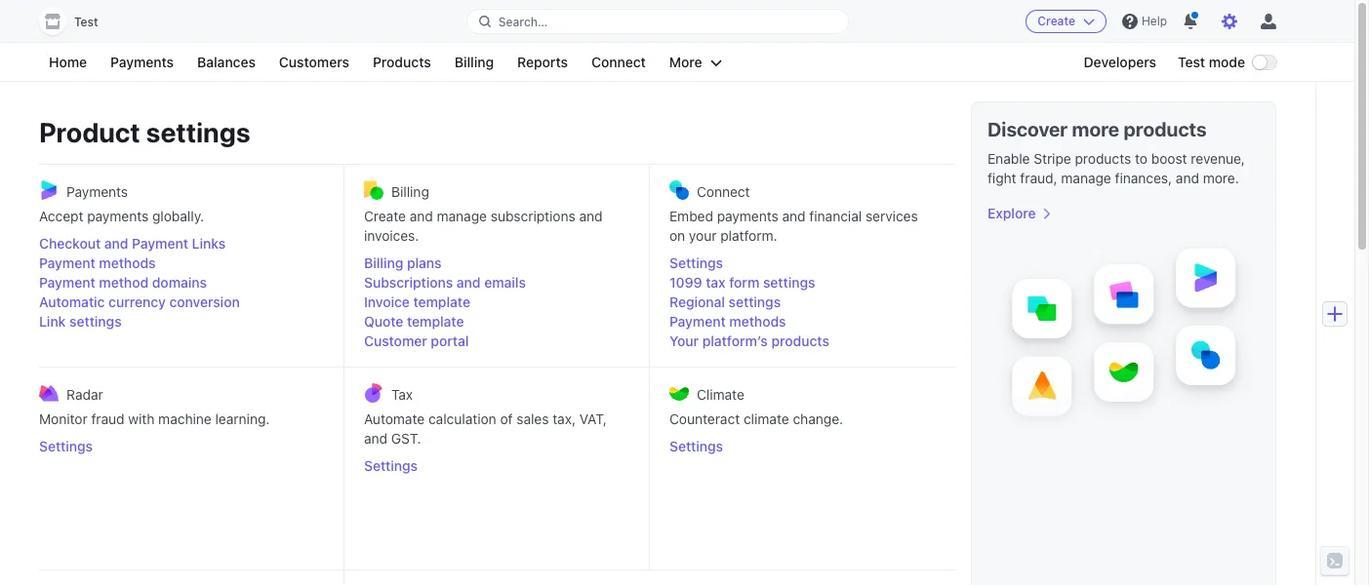 Task type: locate. For each thing, give the bounding box(es) containing it.
settings inside settings 1099 tax form settings regional settings payment methods your platform's products
[[669, 255, 723, 271]]

test left mode
[[1178, 54, 1205, 70]]

payment down globally.
[[132, 235, 188, 252]]

manage down stripe
[[1061, 170, 1111, 186]]

machine
[[158, 411, 212, 427]]

0 horizontal spatial payment methods link
[[39, 254, 324, 273]]

payment methods link up domains
[[39, 254, 324, 273]]

template up portal
[[407, 313, 464, 330]]

payment
[[132, 235, 188, 252], [39, 255, 95, 271], [39, 274, 95, 291], [669, 313, 726, 330]]

settings up the regional settings 'link'
[[763, 274, 815, 291]]

1 payments from the left
[[87, 208, 149, 224]]

billing left reports
[[455, 54, 494, 70]]

2 vertical spatial products
[[771, 333, 829, 349]]

1 horizontal spatial payments
[[717, 208, 779, 224]]

1 vertical spatial methods
[[729, 313, 786, 330]]

products down more
[[1075, 150, 1131, 167]]

manage inside create and manage subscriptions and invoices.
[[437, 208, 487, 224]]

payment methods link down 1099 tax form settings link
[[669, 312, 936, 332]]

accept payments globally.
[[39, 208, 204, 224]]

and left financial
[[782, 208, 806, 224]]

and down accept payments globally.
[[104, 235, 128, 252]]

0 vertical spatial methods
[[99, 255, 156, 271]]

embed
[[669, 208, 713, 224]]

1099 tax form settings link
[[669, 273, 936, 293]]

tax
[[391, 386, 413, 403]]

0 vertical spatial manage
[[1061, 170, 1111, 186]]

create
[[1038, 14, 1075, 28], [364, 208, 406, 224]]

1 vertical spatial create
[[364, 208, 406, 224]]

Search… search field
[[467, 9, 848, 34]]

billing plans link
[[364, 254, 629, 273]]

2 payments from the left
[[717, 208, 779, 224]]

test mode
[[1178, 54, 1245, 70]]

1 horizontal spatial methods
[[729, 313, 786, 330]]

globally.
[[152, 208, 204, 224]]

payments up accept payments globally.
[[66, 183, 128, 200]]

subscriptions and emails link
[[364, 273, 629, 293]]

payments inside embed payments and financial services on your platform.
[[717, 208, 779, 224]]

0 vertical spatial billing
[[455, 54, 494, 70]]

0 horizontal spatial manage
[[437, 208, 487, 224]]

1 vertical spatial test
[[1178, 54, 1205, 70]]

create inside create and manage subscriptions and invoices.
[[364, 208, 406, 224]]

payments up checkout
[[87, 208, 149, 224]]

0 vertical spatial connect
[[591, 54, 646, 70]]

and down 'automate'
[[364, 430, 387, 447]]

methods
[[99, 255, 156, 271], [729, 313, 786, 330]]

settings down "automatic"
[[69, 313, 122, 330]]

0 horizontal spatial methods
[[99, 255, 156, 271]]

create inside create button
[[1038, 14, 1075, 28]]

and down billing plans link
[[457, 274, 481, 291]]

checkout and payment links link
[[39, 234, 324, 254]]

Search… text field
[[467, 9, 848, 34]]

test inside button
[[74, 15, 98, 29]]

automate calculation of sales tax, vat, and gst.
[[364, 411, 607, 447]]

explore button
[[988, 204, 1052, 223]]

link settings link
[[39, 312, 324, 332]]

settings link
[[669, 254, 936, 273], [39, 437, 324, 457], [669, 437, 936, 457], [364, 457, 629, 476]]

products link
[[363, 51, 441, 74]]

settings link down change.
[[669, 437, 936, 457]]

template down subscriptions
[[413, 294, 470, 310]]

payment up "automatic"
[[39, 274, 95, 291]]

home
[[49, 54, 87, 70]]

developers
[[1084, 54, 1156, 70]]

1 vertical spatial manage
[[437, 208, 487, 224]]

quote template link
[[364, 312, 629, 332]]

settings down counteract
[[669, 438, 723, 455]]

checkout
[[39, 235, 101, 252]]

0 vertical spatial test
[[74, 15, 98, 29]]

your
[[669, 333, 699, 349]]

customers
[[279, 54, 349, 70]]

plans
[[407, 255, 442, 271]]

counteract climate change.
[[669, 411, 843, 427]]

test up home
[[74, 15, 98, 29]]

methods inside 'checkout and payment links payment methods payment method domains automatic currency conversion link settings'
[[99, 255, 156, 271]]

finances,
[[1115, 170, 1172, 186]]

settings down gst.
[[364, 458, 418, 474]]

and inside automate calculation of sales tax, vat, and gst.
[[364, 430, 387, 447]]

and inside embed payments and financial services on your platform.
[[782, 208, 806, 224]]

methods up method
[[99, 255, 156, 271]]

0 vertical spatial payment methods link
[[39, 254, 324, 273]]

mode
[[1209, 54, 1245, 70]]

domains
[[152, 274, 207, 291]]

create up developers link
[[1038, 14, 1075, 28]]

customer
[[364, 333, 427, 349]]

0 horizontal spatial test
[[74, 15, 98, 29]]

your
[[689, 227, 717, 244]]

methods inside settings 1099 tax form settings regional settings payment methods your platform's products
[[729, 313, 786, 330]]

settings link down machine in the bottom of the page
[[39, 437, 324, 457]]

settings down balances link
[[146, 116, 250, 148]]

on
[[669, 227, 685, 244]]

billing up invoices.
[[391, 183, 429, 200]]

platform.
[[720, 227, 777, 244]]

payments
[[110, 54, 174, 70], [66, 183, 128, 200]]

and down boost
[[1176, 170, 1199, 186]]

settings link down embed payments and financial services on your platform.
[[669, 254, 936, 273]]

connect link
[[582, 51, 656, 74]]

form
[[729, 274, 760, 291]]

customer portal link
[[364, 332, 629, 351]]

method
[[99, 274, 148, 291]]

0 horizontal spatial create
[[364, 208, 406, 224]]

billing inside billing plans subscriptions and emails invoice template quote template customer portal
[[364, 255, 403, 271]]

invoice template link
[[364, 293, 629, 312]]

settings down monitor
[[39, 438, 93, 455]]

settings up 1099
[[669, 255, 723, 271]]

boost
[[1151, 150, 1187, 167]]

emails
[[484, 274, 526, 291]]

payments up platform.
[[717, 208, 779, 224]]

quote
[[364, 313, 403, 330]]

customers link
[[269, 51, 359, 74]]

1 vertical spatial template
[[407, 313, 464, 330]]

1 horizontal spatial manage
[[1061, 170, 1111, 186]]

payment down regional
[[669, 313, 726, 330]]

settings for automate calculation of sales tax, vat, and gst.
[[364, 458, 418, 474]]

of
[[500, 411, 513, 427]]

billing
[[455, 54, 494, 70], [391, 183, 429, 200], [364, 255, 403, 271]]

more
[[669, 54, 702, 70]]

0 vertical spatial products
[[1124, 118, 1207, 141]]

embed payments and financial services on your platform.
[[669, 208, 918, 244]]

billing down invoices.
[[364, 255, 403, 271]]

create up invoices.
[[364, 208, 406, 224]]

search…
[[498, 14, 548, 29]]

and inside the discover more products enable stripe products to boost revenue, fight fraud, manage finances, and more.
[[1176, 170, 1199, 186]]

and
[[1176, 170, 1199, 186], [410, 208, 433, 224], [579, 208, 603, 224], [782, 208, 806, 224], [104, 235, 128, 252], [457, 274, 481, 291], [364, 430, 387, 447]]

and up invoices.
[[410, 208, 433, 224]]

settings link down automate calculation of sales tax, vat, and gst.
[[364, 457, 629, 476]]

1 horizontal spatial connect
[[697, 183, 750, 200]]

products
[[1124, 118, 1207, 141], [1075, 150, 1131, 167], [771, 333, 829, 349]]

subscriptions
[[364, 274, 453, 291]]

product settings
[[39, 116, 250, 148]]

1 horizontal spatial test
[[1178, 54, 1205, 70]]

products up boost
[[1124, 118, 1207, 141]]

methods up platform's
[[729, 313, 786, 330]]

payment inside settings 1099 tax form settings regional settings payment methods your platform's products
[[669, 313, 726, 330]]

products down the regional settings 'link'
[[771, 333, 829, 349]]

link
[[39, 313, 66, 330]]

test
[[74, 15, 98, 29], [1178, 54, 1205, 70]]

1 horizontal spatial create
[[1038, 14, 1075, 28]]

1 horizontal spatial payment methods link
[[669, 312, 936, 332]]

payments
[[87, 208, 149, 224], [717, 208, 779, 224]]

connect up embed
[[697, 183, 750, 200]]

payments up product settings
[[110, 54, 174, 70]]

enable
[[988, 150, 1030, 167]]

sales
[[517, 411, 549, 427]]

settings
[[669, 255, 723, 271], [39, 438, 93, 455], [669, 438, 723, 455], [364, 458, 418, 474]]

automate
[[364, 411, 425, 427]]

manage up billing plans link
[[437, 208, 487, 224]]

2 vertical spatial billing
[[364, 255, 403, 271]]

payment methods link
[[39, 254, 324, 273], [669, 312, 936, 332]]

vat,
[[579, 411, 607, 427]]

connect down search… text field
[[591, 54, 646, 70]]

0 horizontal spatial payments
[[87, 208, 149, 224]]

discover more products section
[[971, 101, 1277, 586]]

0 vertical spatial create
[[1038, 14, 1075, 28]]

regional settings link
[[669, 293, 936, 312]]



Task type: vqa. For each thing, say whether or not it's contained in the screenshot.
Payments "link" on the left of page
yes



Task type: describe. For each thing, give the bounding box(es) containing it.
1 vertical spatial payments
[[66, 183, 128, 200]]

payment down checkout
[[39, 255, 95, 271]]

with
[[128, 411, 155, 427]]

discover
[[988, 118, 1068, 141]]

regional
[[669, 294, 725, 310]]

products inside settings 1099 tax form settings regional settings payment methods your platform's products
[[771, 333, 829, 349]]

currency
[[108, 294, 166, 310]]

create and manage subscriptions and invoices.
[[364, 208, 603, 244]]

calculation
[[428, 411, 496, 427]]

products
[[373, 54, 431, 70]]

climate
[[744, 411, 789, 427]]

payments for connect
[[717, 208, 779, 224]]

0 vertical spatial payments
[[110, 54, 174, 70]]

automatic
[[39, 294, 105, 310]]

1 vertical spatial products
[[1075, 150, 1131, 167]]

checkout and payment links payment methods payment method domains automatic currency conversion link settings
[[39, 235, 240, 330]]

monitor fraud with machine learning.
[[39, 411, 270, 427]]

learning.
[[215, 411, 270, 427]]

and inside 'checkout and payment links payment methods payment method domains automatic currency conversion link settings'
[[104, 235, 128, 252]]

counteract
[[669, 411, 740, 427]]

payments link
[[101, 51, 184, 74]]

settings for counteract climate change.
[[669, 438, 723, 455]]

change.
[[793, 411, 843, 427]]

settings inside 'checkout and payment links payment methods payment method domains automatic currency conversion link settings'
[[69, 313, 122, 330]]

settings link for automate calculation of sales tax, vat, and gst.
[[364, 457, 629, 476]]

balances link
[[187, 51, 265, 74]]

revenue,
[[1191, 150, 1245, 167]]

to
[[1135, 150, 1148, 167]]

developers link
[[1074, 51, 1166, 74]]

services
[[866, 208, 918, 224]]

and right subscriptions
[[579, 208, 603, 224]]

1 vertical spatial billing
[[391, 183, 429, 200]]

1 vertical spatial connect
[[697, 183, 750, 200]]

financial
[[809, 208, 862, 224]]

1099
[[669, 274, 702, 291]]

settings link for counteract climate change.
[[669, 437, 936, 457]]

explore
[[988, 205, 1036, 222]]

create button
[[1026, 10, 1107, 33]]

portal
[[431, 333, 469, 349]]

reports link
[[508, 51, 578, 74]]

settings 1099 tax form settings regional settings payment methods your platform's products
[[669, 255, 829, 349]]

climate
[[697, 386, 744, 403]]

subscriptions
[[491, 208, 576, 224]]

billing plans subscriptions and emails invoice template quote template customer portal
[[364, 255, 526, 349]]

invoice
[[364, 294, 410, 310]]

0 horizontal spatial connect
[[591, 54, 646, 70]]

settings for monitor fraud with machine learning.
[[39, 438, 93, 455]]

manage inside the discover more products enable stripe products to boost revenue, fight fraud, manage finances, and more.
[[1061, 170, 1111, 186]]

invoices.
[[364, 227, 419, 244]]

discover more products enable stripe products to boost revenue, fight fraud, manage finances, and more.
[[988, 118, 1245, 186]]

monitor
[[39, 411, 88, 427]]

more button
[[660, 51, 732, 74]]

reports
[[517, 54, 568, 70]]

accept
[[39, 208, 83, 224]]

more
[[1072, 118, 1120, 141]]

settings down 'form'
[[729, 294, 781, 310]]

fight
[[988, 170, 1017, 186]]

help button
[[1114, 6, 1175, 37]]

more.
[[1203, 170, 1239, 186]]

conversion
[[169, 294, 240, 310]]

gst.
[[391, 430, 421, 447]]

balances
[[197, 54, 256, 70]]

home link
[[39, 51, 97, 74]]

0 vertical spatial template
[[413, 294, 470, 310]]

1 vertical spatial payment methods link
[[669, 312, 936, 332]]

stripe
[[1034, 150, 1071, 167]]

payment method domains link
[[39, 273, 324, 293]]

fraud,
[[1020, 170, 1057, 186]]

test button
[[39, 8, 118, 35]]

automatic currency conversion link
[[39, 293, 324, 312]]

test for test mode
[[1178, 54, 1205, 70]]

create for create
[[1038, 14, 1075, 28]]

create for create and manage subscriptions and invoices.
[[364, 208, 406, 224]]

payments for payments
[[87, 208, 149, 224]]

help
[[1142, 14, 1167, 28]]

links
[[192, 235, 226, 252]]

fraud
[[91, 411, 125, 427]]

and inside billing plans subscriptions and emails invoice template quote template customer portal
[[457, 274, 481, 291]]

platform's
[[702, 333, 768, 349]]

tax
[[706, 274, 726, 291]]

settings link for monitor fraud with machine learning.
[[39, 437, 324, 457]]

test for test
[[74, 15, 98, 29]]

radar
[[66, 386, 103, 403]]

tax,
[[553, 411, 576, 427]]

product
[[39, 116, 140, 148]]

billing link
[[445, 51, 504, 74]]



